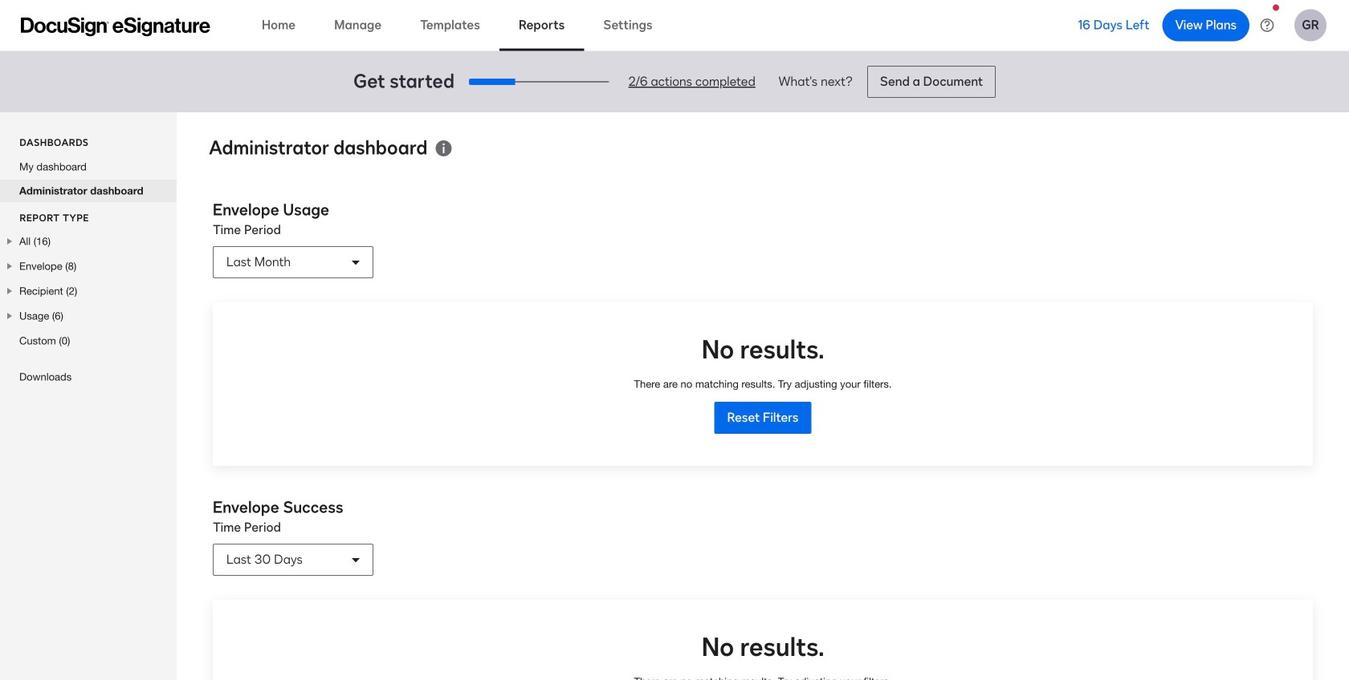 Task type: vqa. For each thing, say whether or not it's contained in the screenshot.
DocuSign eSignature "IMAGE"
yes



Task type: describe. For each thing, give the bounding box(es) containing it.
docusign esignature image
[[21, 17, 210, 37]]



